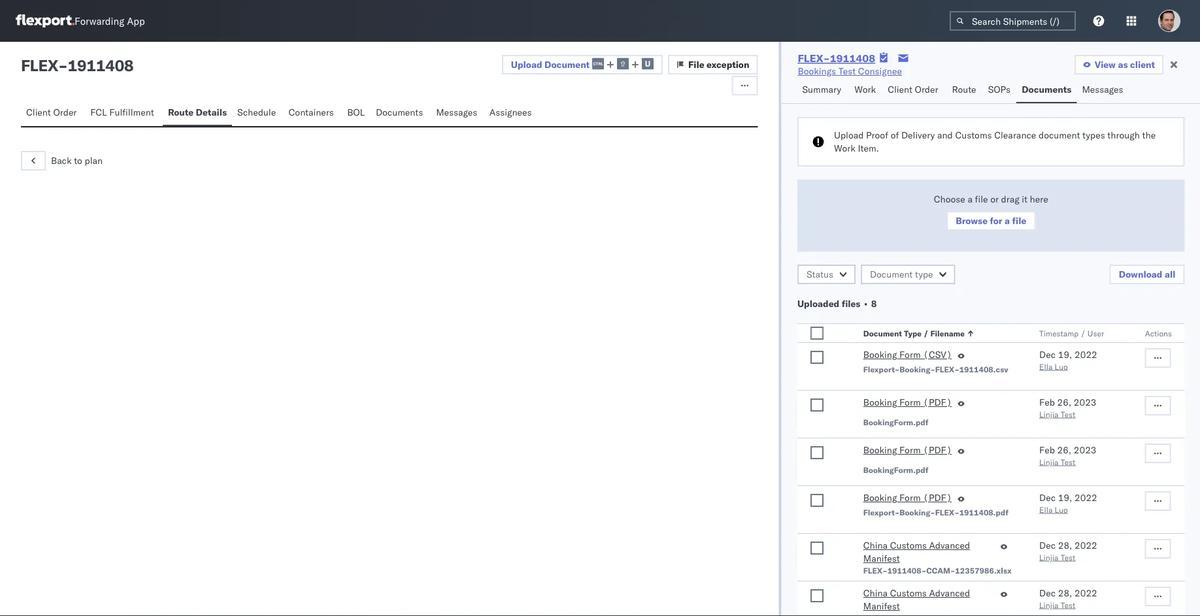 Task type: vqa. For each thing, say whether or not it's contained in the screenshot.
Gross weight
no



Task type: locate. For each thing, give the bounding box(es) containing it.
upload up assignees
[[511, 59, 542, 70]]

file
[[688, 59, 704, 70]]

1 2022 from the top
[[1074, 349, 1097, 361]]

1 vertical spatial a
[[1004, 215, 1010, 226]]

2 dec from the top
[[1039, 492, 1055, 504]]

1 feb from the top
[[1039, 397, 1055, 408]]

file
[[975, 193, 988, 205], [1012, 215, 1026, 226]]

china customs advanced manifest down the 1911408-
[[863, 588, 970, 612]]

0 vertical spatial (pdf)
[[923, 397, 952, 408]]

0 vertical spatial messages
[[1082, 84, 1123, 95]]

1 vertical spatial feb 26, 2023 linjia test
[[1039, 444, 1096, 467]]

files
[[841, 298, 860, 310]]

3 booking from the top
[[863, 444, 897, 456]]

2 19, from the top
[[1058, 492, 1072, 504]]

china up the 1911408-
[[863, 540, 887, 551]]

2022 for flexport-booking-flex-1911408.pdf
[[1074, 492, 1097, 504]]

1 vertical spatial china customs advanced manifest link
[[863, 587, 995, 613]]

1911408 up bookings test consignee
[[830, 52, 875, 65]]

2 china customs advanced manifest link from the top
[[863, 587, 995, 613]]

2 china from the top
[[863, 588, 887, 599]]

client order button left "fcl"
[[21, 101, 85, 126]]

28, for second china customs advanced manifest 'link' from the bottom
[[1058, 540, 1072, 551]]

documents for right documents button
[[1022, 84, 1072, 95]]

client order button
[[883, 78, 947, 103], [21, 101, 85, 126]]

1 booking form (pdf) link from the top
[[863, 396, 952, 412]]

2 vertical spatial customs
[[890, 588, 927, 599]]

1 vertical spatial dec 19, 2022 ella luo
[[1039, 492, 1097, 515]]

china customs advanced manifest link up flex-1911408-ccam-12357986.xlsx
[[863, 539, 995, 565]]

china customs advanced manifest link down flex-1911408-ccam-12357986.xlsx
[[863, 587, 995, 613]]

feb 26, 2023 linjia test for first booking form (pdf) link from the top of the page
[[1039, 397, 1096, 419]]

feb 26, 2023 linjia test for second booking form (pdf) link from the top of the page
[[1039, 444, 1096, 467]]

messages button
[[1077, 78, 1130, 103], [431, 101, 484, 126]]

8
[[871, 298, 876, 310]]

manifest for second china customs advanced manifest 'link'
[[863, 601, 900, 612]]

0 horizontal spatial route
[[168, 107, 194, 118]]

1 vertical spatial route
[[168, 107, 194, 118]]

actions
[[1145, 328, 1172, 338]]

0 vertical spatial 28,
[[1058, 540, 1072, 551]]

1 vertical spatial manifest
[[863, 601, 900, 612]]

1 advanced from the top
[[929, 540, 970, 551]]

upload document button
[[502, 55, 663, 75]]

2 bookingform.pdf from the top
[[863, 465, 928, 475]]

∙
[[863, 298, 869, 310]]

1 vertical spatial feb
[[1039, 444, 1055, 456]]

upload
[[511, 59, 542, 70], [834, 129, 863, 141]]

3 2022 from the top
[[1074, 540, 1097, 551]]

1 / from the left
[[923, 328, 928, 338]]

customs inside upload proof of delivery and customs clearance document types through the work item.
[[955, 129, 992, 141]]

/ inside button
[[923, 328, 928, 338]]

(pdf)
[[923, 397, 952, 408], [923, 444, 952, 456], [923, 492, 952, 504]]

a right choose
[[967, 193, 972, 205]]

file left or
[[975, 193, 988, 205]]

4 form from the top
[[899, 492, 920, 504]]

view as client
[[1095, 59, 1155, 70]]

documents right bol button
[[376, 107, 423, 118]]

1 horizontal spatial a
[[1004, 215, 1010, 226]]

china down the 1911408-
[[863, 588, 887, 599]]

1 vertical spatial luo
[[1054, 505, 1068, 515]]

1 26, from the top
[[1057, 397, 1071, 408]]

1 vertical spatial messages
[[436, 107, 477, 118]]

1 vertical spatial 28,
[[1058, 588, 1072, 599]]

0 vertical spatial feb
[[1039, 397, 1055, 408]]

/ right type
[[923, 328, 928, 338]]

dec for flexport-booking-flex-1911408.csv
[[1039, 349, 1055, 361]]

0 horizontal spatial client
[[26, 107, 51, 118]]

upload document
[[511, 59, 590, 70]]

containers
[[289, 107, 334, 118]]

linjia
[[1039, 410, 1058, 419], [1039, 457, 1058, 467], [1039, 553, 1058, 562], [1039, 600, 1058, 610]]

upload inside upload proof of delivery and customs clearance document types through the work item.
[[834, 129, 863, 141]]

0 vertical spatial client
[[888, 84, 912, 95]]

0 vertical spatial booking form (pdf)
[[863, 397, 952, 408]]

2 2022 from the top
[[1074, 492, 1097, 504]]

client
[[888, 84, 912, 95], [26, 107, 51, 118]]

advanced
[[929, 540, 970, 551], [929, 588, 970, 599]]

0 vertical spatial 19,
[[1058, 349, 1072, 361]]

1 vertical spatial file
[[1012, 215, 1026, 226]]

route left sops
[[952, 84, 976, 95]]

form
[[899, 349, 920, 361], [899, 397, 920, 408], [899, 444, 920, 456], [899, 492, 920, 504]]

customs up the 1911408-
[[890, 540, 927, 551]]

2 vertical spatial (pdf)
[[923, 492, 952, 504]]

manifest up the 1911408-
[[863, 553, 900, 564]]

0 horizontal spatial documents
[[376, 107, 423, 118]]

1 horizontal spatial documents
[[1022, 84, 1072, 95]]

fulfillment
[[109, 107, 154, 118]]

0 vertical spatial file
[[975, 193, 988, 205]]

a right for
[[1004, 215, 1010, 226]]

0 vertical spatial ella
[[1039, 362, 1052, 372]]

1 horizontal spatial client order
[[888, 84, 938, 95]]

0 vertical spatial customs
[[955, 129, 992, 141]]

feb
[[1039, 397, 1055, 408], [1039, 444, 1055, 456]]

upload up item.
[[834, 129, 863, 141]]

1 horizontal spatial 1911408
[[830, 52, 875, 65]]

documents button
[[1017, 78, 1077, 103], [371, 101, 431, 126]]

test
[[838, 65, 856, 77], [1060, 410, 1075, 419], [1060, 457, 1075, 467], [1060, 553, 1075, 562], [1060, 600, 1075, 610]]

advanced for second china customs advanced manifest 'link'
[[929, 588, 970, 599]]

messages down view
[[1082, 84, 1123, 95]]

document type / filename
[[863, 328, 964, 338]]

None checkbox
[[810, 327, 823, 340], [810, 494, 823, 507], [810, 327, 823, 340], [810, 494, 823, 507]]

order left the route button
[[915, 84, 938, 95]]

1 booking from the top
[[863, 349, 897, 361]]

booking
[[863, 349, 897, 361], [863, 397, 897, 408], [863, 444, 897, 456], [863, 492, 897, 504]]

1 vertical spatial 26,
[[1057, 444, 1071, 456]]

None checkbox
[[810, 351, 823, 364], [810, 399, 823, 412], [810, 446, 823, 460], [810, 542, 823, 555], [810, 590, 823, 603], [810, 351, 823, 364], [810, 399, 823, 412], [810, 446, 823, 460], [810, 542, 823, 555], [810, 590, 823, 603]]

1 horizontal spatial file
[[1012, 215, 1026, 226]]

choose a file or drag it here
[[934, 193, 1048, 205]]

1 horizontal spatial messages button
[[1077, 78, 1130, 103]]

flex-1911408 link
[[798, 52, 875, 65]]

0 vertical spatial bookingform.pdf
[[863, 417, 928, 427]]

0 vertical spatial documents
[[1022, 84, 1072, 95]]

0 vertical spatial document
[[544, 59, 590, 70]]

messages for the rightmost messages button
[[1082, 84, 1123, 95]]

customs down the 1911408-
[[890, 588, 927, 599]]

1 vertical spatial documents
[[376, 107, 423, 118]]

all
[[1164, 269, 1175, 280]]

0 vertical spatial 26,
[[1057, 397, 1071, 408]]

2 dec 19, 2022 ella luo from the top
[[1039, 492, 1097, 515]]

1 vertical spatial booking-
[[899, 508, 935, 517]]

client order left "fcl"
[[26, 107, 77, 118]]

0 horizontal spatial upload
[[511, 59, 542, 70]]

manifest down the 1911408-
[[863, 601, 900, 612]]

customs
[[955, 129, 992, 141], [890, 540, 927, 551], [890, 588, 927, 599]]

china customs advanced manifest up the 1911408-
[[863, 540, 970, 564]]

document type
[[870, 269, 933, 280]]

0 horizontal spatial messages
[[436, 107, 477, 118]]

a
[[967, 193, 972, 205], [1004, 215, 1010, 226]]

status button
[[797, 265, 855, 284]]

1 vertical spatial upload
[[834, 129, 863, 141]]

1 vertical spatial 19,
[[1058, 492, 1072, 504]]

flexport- down booking form (csv) link
[[863, 364, 899, 374]]

3 booking form (pdf) link from the top
[[863, 492, 952, 507]]

1 dec 19, 2022 ella luo from the top
[[1039, 349, 1097, 372]]

4 booking from the top
[[863, 492, 897, 504]]

route for route
[[952, 84, 976, 95]]

26,
[[1057, 397, 1071, 408], [1057, 444, 1071, 456]]

documents button up 'document'
[[1017, 78, 1077, 103]]

1 vertical spatial booking form (pdf) link
[[863, 444, 952, 460]]

0 vertical spatial luo
[[1054, 362, 1068, 372]]

1 booking- from the top
[[899, 364, 935, 374]]

2 manifest from the top
[[863, 601, 900, 612]]

0 horizontal spatial /
[[923, 328, 928, 338]]

documents
[[1022, 84, 1072, 95], [376, 107, 423, 118]]

1 vertical spatial order
[[53, 107, 77, 118]]

/
[[923, 328, 928, 338], [1080, 328, 1085, 338]]

0 vertical spatial 2023
[[1074, 397, 1096, 408]]

messages button left assignees
[[431, 101, 484, 126]]

order left "fcl"
[[53, 107, 77, 118]]

advanced down "ccam-"
[[929, 588, 970, 599]]

1 ella from the top
[[1039, 362, 1052, 372]]

2 feb 26, 2023 linjia test from the top
[[1039, 444, 1096, 467]]

1 19, from the top
[[1058, 349, 1072, 361]]

route inside button
[[168, 107, 194, 118]]

work left item.
[[834, 143, 855, 154]]

1 (pdf) from the top
[[923, 397, 952, 408]]

client order button down consignee
[[883, 78, 947, 103]]

ella for (csv)
[[1039, 362, 1052, 372]]

1 horizontal spatial order
[[915, 84, 938, 95]]

dec for flexport-booking-flex-1911408.pdf
[[1039, 492, 1055, 504]]

0 vertical spatial china
[[863, 540, 887, 551]]

ella for (pdf)
[[1039, 505, 1052, 515]]

0 vertical spatial route
[[952, 84, 976, 95]]

customs right and
[[955, 129, 992, 141]]

2022 for flexport-booking-flex-1911408.csv
[[1074, 349, 1097, 361]]

booking-
[[899, 364, 935, 374], [899, 508, 935, 517]]

booking- up the 1911408-
[[899, 508, 935, 517]]

file down the it on the right top of page
[[1012, 215, 1026, 226]]

2 form from the top
[[899, 397, 920, 408]]

dec 19, 2022 ella luo for (csv)
[[1039, 349, 1097, 372]]

2 flexport- from the top
[[863, 508, 899, 517]]

0 vertical spatial booking-
[[899, 364, 935, 374]]

1 horizontal spatial route
[[952, 84, 976, 95]]

ella
[[1039, 362, 1052, 372], [1039, 505, 1052, 515]]

document for document type
[[870, 269, 912, 280]]

2 (pdf) from the top
[[923, 444, 952, 456]]

2 china customs advanced manifest from the top
[[863, 588, 970, 612]]

1 horizontal spatial messages
[[1082, 84, 1123, 95]]

1 vertical spatial bookingform.pdf
[[863, 465, 928, 475]]

1 vertical spatial china
[[863, 588, 887, 599]]

work
[[854, 84, 876, 95], [834, 143, 855, 154]]

1 vertical spatial work
[[834, 143, 855, 154]]

0 horizontal spatial client order
[[26, 107, 77, 118]]

0 vertical spatial china customs advanced manifest link
[[863, 539, 995, 565]]

messages button down view
[[1077, 78, 1130, 103]]

2 28, from the top
[[1058, 588, 1072, 599]]

advanced up "ccam-"
[[929, 540, 970, 551]]

2023
[[1074, 397, 1096, 408], [1074, 444, 1096, 456]]

0 vertical spatial china customs advanced manifest
[[863, 540, 970, 564]]

booking for 1st booking form (pdf) link from the bottom of the page
[[863, 492, 897, 504]]

-
[[58, 56, 68, 75]]

ella right the 1911408.pdf
[[1039, 505, 1052, 515]]

3 form from the top
[[899, 444, 920, 456]]

1 vertical spatial customs
[[890, 540, 927, 551]]

booking form (csv)
[[863, 349, 952, 361]]

2 vertical spatial booking form (pdf) link
[[863, 492, 952, 507]]

1 feb 26, 2023 linjia test from the top
[[1039, 397, 1096, 419]]

1 vertical spatial china customs advanced manifest
[[863, 588, 970, 612]]

download
[[1119, 269, 1162, 280]]

0 horizontal spatial documents button
[[371, 101, 431, 126]]

dec
[[1039, 349, 1055, 361], [1039, 492, 1055, 504], [1039, 540, 1055, 551], [1039, 588, 1055, 599]]

1 vertical spatial ella
[[1039, 505, 1052, 515]]

back to plan
[[51, 155, 103, 166]]

2 advanced from the top
[[929, 588, 970, 599]]

client down consignee
[[888, 84, 912, 95]]

booking- down booking form (csv) link
[[899, 364, 935, 374]]

file inside button
[[1012, 215, 1026, 226]]

1 luo from the top
[[1054, 362, 1068, 372]]

2 luo from the top
[[1054, 505, 1068, 515]]

messages left assignees
[[436, 107, 477, 118]]

2022 for flex-1911408-ccam-12357986.xlsx
[[1074, 540, 1097, 551]]

1 vertical spatial dec 28, 2022 linjia test
[[1039, 588, 1097, 610]]

documents button right bol on the top
[[371, 101, 431, 126]]

1 horizontal spatial /
[[1080, 328, 1085, 338]]

booking for first booking form (pdf) link from the top of the page
[[863, 397, 897, 408]]

manifest
[[863, 553, 900, 564], [863, 601, 900, 612]]

/ left user on the bottom of page
[[1080, 328, 1085, 338]]

2 ella from the top
[[1039, 505, 1052, 515]]

ella down timestamp
[[1039, 362, 1052, 372]]

1911408 down forwarding
[[68, 56, 134, 75]]

2 booking from the top
[[863, 397, 897, 408]]

order
[[915, 84, 938, 95], [53, 107, 77, 118]]

0 vertical spatial feb 26, 2023 linjia test
[[1039, 397, 1096, 419]]

1 booking form (pdf) from the top
[[863, 397, 952, 408]]

document inside button
[[863, 328, 902, 338]]

flexport- up the 1911408-
[[863, 508, 899, 517]]

0 horizontal spatial file
[[975, 193, 988, 205]]

client order down consignee
[[888, 84, 938, 95]]

0 vertical spatial dec 28, 2022 linjia test
[[1039, 540, 1097, 562]]

the
[[1142, 129, 1155, 141]]

client down flex
[[26, 107, 51, 118]]

details
[[196, 107, 227, 118]]

1 manifest from the top
[[863, 553, 900, 564]]

1 horizontal spatial client
[[888, 84, 912, 95]]

0 horizontal spatial client order button
[[21, 101, 85, 126]]

0 vertical spatial booking form (pdf) link
[[863, 396, 952, 412]]

dec for flex-1911408-ccam-12357986.xlsx
[[1039, 540, 1055, 551]]

1 vertical spatial advanced
[[929, 588, 970, 599]]

0 vertical spatial work
[[854, 84, 876, 95]]

26, for second booking form (pdf) link from the top of the page
[[1057, 444, 1071, 456]]

route details
[[168, 107, 227, 118]]

19, for booking form (pdf)
[[1058, 492, 1072, 504]]

upload inside button
[[511, 59, 542, 70]]

manifest for second china customs advanced manifest 'link' from the bottom
[[863, 553, 900, 564]]

china customs advanced manifest link
[[863, 539, 995, 565], [863, 587, 995, 613]]

1 vertical spatial flexport-
[[863, 508, 899, 517]]

route left details
[[168, 107, 194, 118]]

form for first booking form (pdf) link from the top of the page
[[899, 397, 920, 408]]

0 vertical spatial manifest
[[863, 553, 900, 564]]

form for booking form (csv) link
[[899, 349, 920, 361]]

forwarding
[[75, 15, 124, 27]]

ccam-
[[926, 566, 955, 576]]

1 vertical spatial client
[[26, 107, 51, 118]]

china customs advanced manifest
[[863, 540, 970, 564], [863, 588, 970, 612]]

document
[[1038, 129, 1080, 141]]

messages for the leftmost messages button
[[436, 107, 477, 118]]

2 booking- from the top
[[899, 508, 935, 517]]

forwarding app
[[75, 15, 145, 27]]

work down consignee
[[854, 84, 876, 95]]

0 vertical spatial advanced
[[929, 540, 970, 551]]

1 vertical spatial (pdf)
[[923, 444, 952, 456]]

or
[[990, 193, 998, 205]]

filename
[[930, 328, 964, 338]]

2 26, from the top
[[1057, 444, 1071, 456]]

browse for a file
[[955, 215, 1026, 226]]

1 form from the top
[[899, 349, 920, 361]]

0 vertical spatial flexport-
[[863, 364, 899, 374]]

1 vertical spatial document
[[870, 269, 912, 280]]

route button
[[947, 78, 983, 103]]

2 vertical spatial booking form (pdf)
[[863, 492, 952, 504]]

bookingform.pdf
[[863, 417, 928, 427], [863, 465, 928, 475]]

3 dec from the top
[[1039, 540, 1055, 551]]

2 / from the left
[[1080, 328, 1085, 338]]

0 vertical spatial order
[[915, 84, 938, 95]]

28,
[[1058, 540, 1072, 551], [1058, 588, 1072, 599]]

1 flexport- from the top
[[863, 364, 899, 374]]

1 horizontal spatial upload
[[834, 129, 863, 141]]

documents right "sops" button
[[1022, 84, 1072, 95]]

/ inside 'button'
[[1080, 328, 1085, 338]]

1 vertical spatial booking form (pdf)
[[863, 444, 952, 456]]

0 vertical spatial dec 19, 2022 ella luo
[[1039, 349, 1097, 372]]

booking form (pdf)
[[863, 397, 952, 408], [863, 444, 952, 456], [863, 492, 952, 504]]

download all
[[1119, 269, 1175, 280]]

1 vertical spatial 2023
[[1074, 444, 1096, 456]]

document type button
[[861, 265, 955, 284]]

2 feb from the top
[[1039, 444, 1055, 456]]

0 horizontal spatial a
[[967, 193, 972, 205]]

2 linjia from the top
[[1039, 457, 1058, 467]]

2 vertical spatial document
[[863, 328, 902, 338]]

1 dec from the top
[[1039, 349, 1055, 361]]

1 28, from the top
[[1058, 540, 1072, 551]]

drag
[[1001, 193, 1019, 205]]

luo
[[1054, 362, 1068, 372], [1054, 505, 1068, 515]]

route inside button
[[952, 84, 976, 95]]

0 vertical spatial upload
[[511, 59, 542, 70]]



Task type: describe. For each thing, give the bounding box(es) containing it.
fcl fulfillment button
[[85, 101, 163, 126]]

uploaded files ∙ 8
[[797, 298, 876, 310]]

consignee
[[858, 65, 902, 77]]

browse for a file button
[[946, 211, 1035, 231]]

luo for (csv)
[[1054, 362, 1068, 372]]

flex
[[21, 56, 58, 75]]

3 booking form (pdf) from the top
[[863, 492, 952, 504]]

sops button
[[983, 78, 1017, 103]]

types
[[1082, 129, 1105, 141]]

1 horizontal spatial documents button
[[1017, 78, 1077, 103]]

as
[[1118, 59, 1128, 70]]

0 horizontal spatial messages button
[[431, 101, 484, 126]]

0 vertical spatial a
[[967, 193, 972, 205]]

flexport-booking-flex-1911408.pdf
[[863, 508, 1008, 517]]

4 2022 from the top
[[1074, 588, 1097, 599]]

timestamp / user button
[[1036, 326, 1119, 339]]

1 horizontal spatial client order button
[[883, 78, 947, 103]]

booking form (csv) link
[[863, 348, 952, 364]]

choose
[[934, 193, 965, 205]]

documents for left documents button
[[376, 107, 423, 118]]

3 (pdf) from the top
[[923, 492, 952, 504]]

view as client button
[[1074, 55, 1164, 75]]

clearance
[[994, 129, 1036, 141]]

dec 19, 2022 ella luo for (pdf)
[[1039, 492, 1097, 515]]

upload proof of delivery and customs clearance document types through the work item.
[[834, 129, 1155, 154]]

flexport- for booking form (csv)
[[863, 364, 899, 374]]

1 2023 from the top
[[1074, 397, 1096, 408]]

of
[[890, 129, 899, 141]]

1 bookingform.pdf from the top
[[863, 417, 928, 427]]

(csv)
[[923, 349, 952, 361]]

it
[[1022, 193, 1027, 205]]

upload for upload proof of delivery and customs clearance document types through the work item.
[[834, 129, 863, 141]]

uploaded
[[797, 298, 839, 310]]

item.
[[858, 143, 879, 154]]

plan
[[85, 155, 103, 166]]

fcl
[[90, 107, 107, 118]]

booking for booking form (csv) link
[[863, 349, 897, 361]]

1911408.csv
[[959, 364, 1008, 374]]

client
[[1130, 59, 1155, 70]]

flexport-booking-flex-1911408.csv
[[863, 364, 1008, 374]]

flex-1911408-ccam-12357986.xlsx
[[863, 566, 1011, 576]]

route details button
[[163, 101, 232, 126]]

0 horizontal spatial order
[[53, 107, 77, 118]]

flex - 1911408
[[21, 56, 134, 75]]

bookings test consignee link
[[798, 65, 902, 78]]

timestamp / user
[[1039, 328, 1104, 338]]

forwarding app link
[[16, 14, 145, 27]]

assignees
[[490, 107, 532, 118]]

bol
[[347, 107, 365, 118]]

user
[[1087, 328, 1104, 338]]

1 vertical spatial client order
[[26, 107, 77, 118]]

upload for upload document
[[511, 59, 542, 70]]

here
[[1030, 193, 1048, 205]]

advanced for second china customs advanced manifest 'link' from the bottom
[[929, 540, 970, 551]]

flexport- for booking form (pdf)
[[863, 508, 899, 517]]

3 linjia from the top
[[1039, 553, 1058, 562]]

and
[[937, 129, 953, 141]]

booking for second booking form (pdf) link from the top of the page
[[863, 444, 897, 456]]

a inside button
[[1004, 215, 1010, 226]]

exception
[[707, 59, 749, 70]]

2 dec 28, 2022 linjia test from the top
[[1039, 588, 1097, 610]]

2 booking form (pdf) from the top
[[863, 444, 952, 456]]

schedule button
[[232, 101, 283, 126]]

luo for (pdf)
[[1054, 505, 1068, 515]]

1 china customs advanced manifest link from the top
[[863, 539, 995, 565]]

bookings test consignee
[[798, 65, 902, 77]]

0 vertical spatial client order
[[888, 84, 938, 95]]

26, for first booking form (pdf) link from the top of the page
[[1057, 397, 1071, 408]]

1 china from the top
[[863, 540, 887, 551]]

work button
[[849, 78, 883, 103]]

form for 1st booking form (pdf) link from the bottom of the page
[[899, 492, 920, 504]]

timestamp
[[1039, 328, 1078, 338]]

containers button
[[283, 101, 342, 126]]

flexport. image
[[16, 14, 75, 27]]

19, for booking form (csv)
[[1058, 349, 1072, 361]]

back
[[51, 155, 72, 166]]

1 china customs advanced manifest from the top
[[863, 540, 970, 564]]

summary
[[802, 84, 841, 95]]

file exception
[[688, 59, 749, 70]]

booking- for (csv)
[[899, 364, 935, 374]]

flex-1911408
[[798, 52, 875, 65]]

document for document type / filename
[[863, 328, 902, 338]]

1 dec 28, 2022 linjia test from the top
[[1039, 540, 1097, 562]]

through
[[1107, 129, 1140, 141]]

proof
[[866, 129, 888, 141]]

summary button
[[797, 78, 849, 103]]

type
[[915, 269, 933, 280]]

schedule
[[237, 107, 276, 118]]

work inside upload proof of delivery and customs clearance document types through the work item.
[[834, 143, 855, 154]]

2 booking form (pdf) link from the top
[[863, 444, 952, 460]]

document type / filename button
[[860, 326, 1013, 339]]

browse
[[955, 215, 987, 226]]

delivery
[[901, 129, 935, 141]]

for
[[990, 215, 1002, 226]]

assignees button
[[484, 101, 539, 126]]

view
[[1095, 59, 1116, 70]]

type
[[904, 328, 921, 338]]

form for second booking form (pdf) link from the top of the page
[[899, 444, 920, 456]]

bookings
[[798, 65, 836, 77]]

1911408-
[[887, 566, 926, 576]]

status
[[806, 269, 833, 280]]

route for route details
[[168, 107, 194, 118]]

1 linjia from the top
[[1039, 410, 1058, 419]]

1911408.pdf
[[959, 508, 1008, 517]]

test inside bookings test consignee 'link'
[[838, 65, 856, 77]]

12357986.xlsx
[[955, 566, 1011, 576]]

28, for second china customs advanced manifest 'link'
[[1058, 588, 1072, 599]]

4 dec from the top
[[1039, 588, 1055, 599]]

download all button
[[1109, 265, 1184, 284]]

2 2023 from the top
[[1074, 444, 1096, 456]]

sops
[[988, 84, 1011, 95]]

0 horizontal spatial 1911408
[[68, 56, 134, 75]]

bol button
[[342, 101, 371, 126]]

work inside button
[[854, 84, 876, 95]]

4 linjia from the top
[[1039, 600, 1058, 610]]

app
[[127, 15, 145, 27]]

to
[[74, 155, 82, 166]]

fcl fulfillment
[[90, 107, 154, 118]]

booking- for (pdf)
[[899, 508, 935, 517]]

Search Shipments (/) text field
[[950, 11, 1076, 31]]



